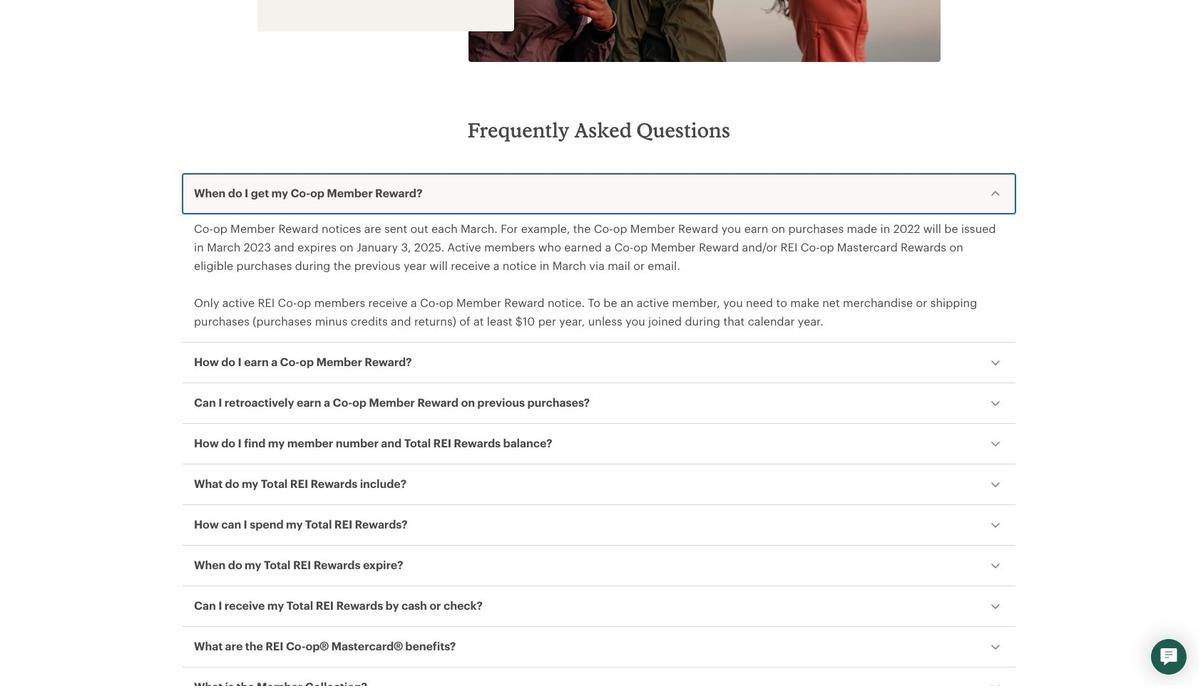 Task type: locate. For each thing, give the bounding box(es) containing it.
live chat image
[[1160, 649, 1177, 666]]



Task type: vqa. For each thing, say whether or not it's contained in the screenshot.
Live Chat Image
yes



